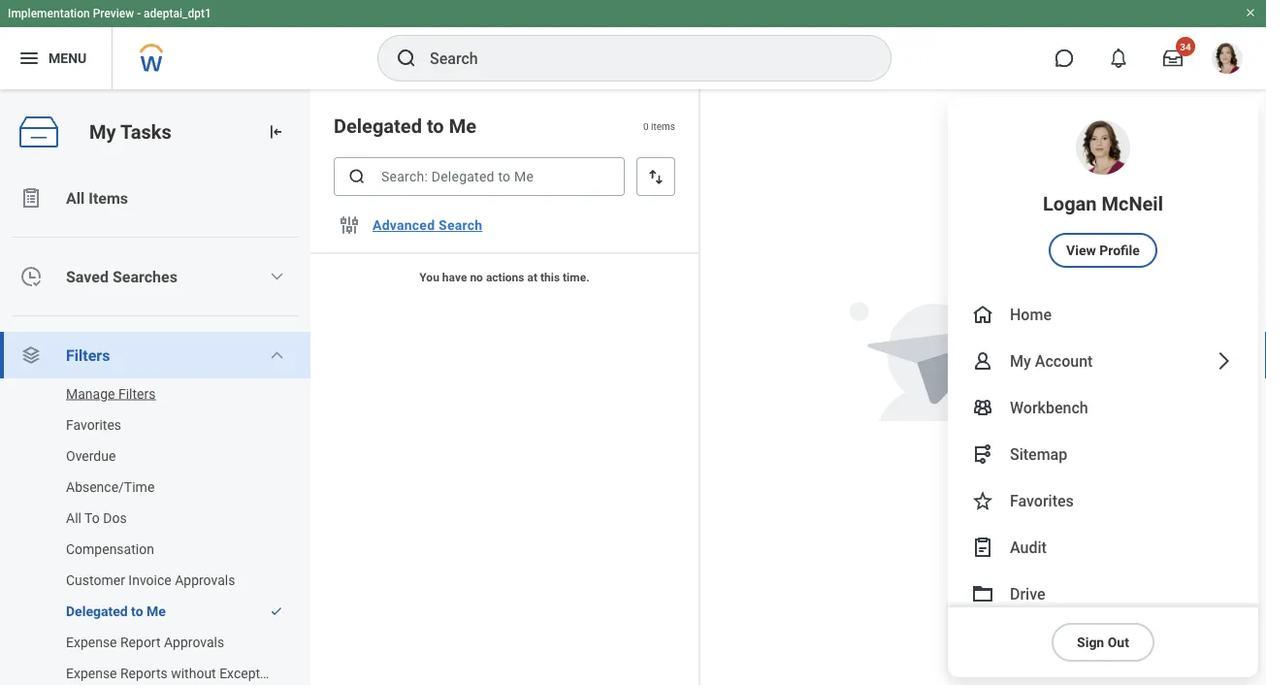 Task type: vqa. For each thing, say whether or not it's contained in the screenshot.
this
yes



Task type: locate. For each thing, give the bounding box(es) containing it.
advanced search button
[[365, 206, 490, 245]]

all items
[[66, 189, 128, 207]]

preview
[[93, 7, 134, 20]]

1 horizontal spatial favorites
[[1010, 491, 1074, 510]]

delegated inside button
[[66, 603, 128, 619]]

0 vertical spatial all
[[66, 189, 85, 207]]

drive
[[1010, 584, 1046, 603]]

1 vertical spatial filters
[[118, 386, 156, 402]]

expense report approvals button
[[0, 627, 291, 658]]

0 vertical spatial my
[[89, 120, 116, 143]]

chevron down image
[[269, 347, 285, 363]]

1 vertical spatial delegated to me
[[66, 603, 166, 619]]

1 horizontal spatial my
[[1010, 352, 1031, 370]]

me down customer invoice approvals in the left bottom of the page
[[147, 603, 166, 619]]

my inside my account menu item
[[1010, 352, 1031, 370]]

delegated to me down search icon
[[334, 115, 476, 137]]

1 list from the top
[[0, 175, 311, 685]]

approvals up the without
[[164, 634, 224, 650]]

audit menu item
[[948, 524, 1259, 571]]

logan mcneil banner
[[0, 0, 1266, 677]]

my tasks
[[89, 120, 171, 143]]

manage
[[66, 386, 115, 402]]

all for all to dos
[[66, 510, 81, 526]]

clipboard image
[[19, 186, 43, 210]]

manage filters
[[66, 386, 156, 402]]

customer invoice approvals button
[[0, 565, 291, 596]]

0 vertical spatial filters
[[66, 346, 110, 364]]

all left "items"
[[66, 189, 85, 207]]

to inside the item list element
[[427, 115, 444, 137]]

expense reports without exceptions button
[[0, 658, 291, 685]]

0 vertical spatial favorites
[[66, 417, 121, 433]]

1 horizontal spatial me
[[449, 115, 476, 137]]

absence/time button
[[0, 472, 291, 503]]

0 vertical spatial delegated to me
[[334, 115, 476, 137]]

mcneil
[[1102, 192, 1164, 215]]

delegated down the customer
[[66, 603, 128, 619]]

close environment banner image
[[1245, 7, 1257, 18]]

favorites inside "favorites" button
[[66, 417, 121, 433]]

all inside button
[[66, 189, 85, 207]]

my inside my tasks element
[[89, 120, 116, 143]]

audit
[[1010, 538, 1047, 556]]

1 vertical spatial expense
[[66, 665, 117, 681]]

contact card matrix manager image
[[971, 396, 995, 419]]

delegated inside the item list element
[[334, 115, 422, 137]]

0 horizontal spatial favorites
[[66, 417, 121, 433]]

to
[[85, 510, 100, 526]]

saved
[[66, 267, 109, 286]]

chevron right image
[[1212, 349, 1235, 373]]

1 horizontal spatial delegated to me
[[334, 115, 476, 137]]

sitemap
[[1010, 445, 1068, 463]]

1 vertical spatial favorites
[[1010, 491, 1074, 510]]

2 list from the top
[[0, 378, 311, 685]]

my left tasks
[[89, 120, 116, 143]]

perspective image
[[19, 344, 43, 367]]

all items button
[[0, 175, 311, 221]]

2 expense from the top
[[66, 665, 117, 681]]

approvals for expense report approvals
[[164, 634, 224, 650]]

favorites inside favorites menu item
[[1010, 491, 1074, 510]]

search image
[[395, 47, 418, 70]]

overdue
[[66, 448, 116, 464]]

0 vertical spatial approvals
[[175, 572, 235, 588]]

sign out
[[1077, 634, 1130, 650]]

home menu item
[[948, 291, 1259, 338]]

1 horizontal spatial delegated
[[334, 115, 422, 137]]

items
[[89, 189, 128, 207]]

0 horizontal spatial to
[[131, 603, 143, 619]]

favorites up the overdue
[[66, 417, 121, 433]]

delegated to me inside the item list element
[[334, 115, 476, 137]]

my right user icon
[[1010, 352, 1031, 370]]

delegated to me down the customer
[[66, 603, 166, 619]]

-
[[137, 7, 141, 20]]

1 vertical spatial to
[[131, 603, 143, 619]]

list
[[0, 175, 311, 685], [0, 378, 311, 685]]

home image
[[971, 303, 995, 326]]

0 vertical spatial delegated
[[334, 115, 422, 137]]

favorites down sitemap
[[1010, 491, 1074, 510]]

to up search: delegated to me text box
[[427, 115, 444, 137]]

delegated up search image
[[334, 115, 422, 137]]

searches
[[113, 267, 177, 286]]

1 vertical spatial approvals
[[164, 634, 224, 650]]

exceptions
[[219, 665, 286, 681]]

workbench
[[1010, 398, 1089, 417]]

my tasks element
[[0, 89, 311, 685]]

0 horizontal spatial me
[[147, 603, 166, 619]]

expense left reports
[[66, 665, 117, 681]]

me up search: delegated to me text box
[[449, 115, 476, 137]]

0 vertical spatial me
[[449, 115, 476, 137]]

manage filters button
[[0, 378, 291, 410]]

1 vertical spatial me
[[147, 603, 166, 619]]

filters
[[66, 346, 110, 364], [118, 386, 156, 402]]

delegated to me inside button
[[66, 603, 166, 619]]

approvals
[[175, 572, 235, 588], [164, 634, 224, 650]]

me
[[449, 115, 476, 137], [147, 603, 166, 619]]

all
[[66, 189, 85, 207], [66, 510, 81, 526]]

delegated
[[334, 115, 422, 137], [66, 603, 128, 619]]

saved searches
[[66, 267, 177, 286]]

1 vertical spatial my
[[1010, 352, 1031, 370]]

favorites button
[[0, 410, 291, 441]]

to
[[427, 115, 444, 137], [131, 603, 143, 619]]

logan
[[1043, 192, 1097, 215]]

2 all from the top
[[66, 510, 81, 526]]

1 vertical spatial delegated
[[66, 603, 128, 619]]

approvals right the invoice
[[175, 572, 235, 588]]

workbench menu item
[[948, 384, 1259, 431]]

Search Workday  search field
[[430, 37, 851, 80]]

to up report on the left
[[131, 603, 143, 619]]

menu button
[[0, 27, 112, 89]]

view
[[1067, 242, 1096, 258]]

search image
[[347, 167, 367, 186]]

expense
[[66, 634, 117, 650], [66, 665, 117, 681]]

report
[[120, 634, 161, 650]]

1 horizontal spatial filters
[[118, 386, 156, 402]]

favorites
[[66, 417, 121, 433], [1010, 491, 1074, 510]]

my account menu item
[[948, 338, 1259, 384]]

0 horizontal spatial filters
[[66, 346, 110, 364]]

you
[[420, 271, 439, 284]]

delegated to me button
[[0, 596, 260, 627]]

all inside "button"
[[66, 510, 81, 526]]

expense for expense reports without exceptions
[[66, 665, 117, 681]]

1 all from the top
[[66, 189, 85, 207]]

1 vertical spatial all
[[66, 510, 81, 526]]

advanced
[[373, 217, 435, 233]]

expense left report on the left
[[66, 634, 117, 650]]

out
[[1108, 634, 1130, 650]]

0
[[643, 120, 649, 132]]

delegated to me
[[334, 115, 476, 137], [66, 603, 166, 619]]

my
[[89, 120, 116, 143], [1010, 352, 1031, 370]]

implementation
[[8, 7, 90, 20]]

1 horizontal spatial to
[[427, 115, 444, 137]]

1 expense from the top
[[66, 634, 117, 650]]

0 horizontal spatial my
[[89, 120, 116, 143]]

endpoints image
[[971, 443, 995, 466]]

filters up "favorites" button
[[118, 386, 156, 402]]

0 vertical spatial to
[[427, 115, 444, 137]]

all left to
[[66, 510, 81, 526]]

0 horizontal spatial delegated
[[66, 603, 128, 619]]

0 horizontal spatial delegated to me
[[66, 603, 166, 619]]

without
[[171, 665, 216, 681]]

0 vertical spatial expense
[[66, 634, 117, 650]]

filters up manage
[[66, 346, 110, 364]]

dos
[[103, 510, 127, 526]]



Task type: describe. For each thing, give the bounding box(es) containing it.
filters inside manage filters button
[[118, 386, 156, 402]]

paste image
[[971, 536, 995, 559]]

favorites menu item
[[948, 477, 1259, 524]]

sort image
[[646, 167, 666, 186]]

menu
[[49, 50, 87, 66]]

me inside button
[[147, 603, 166, 619]]

check image
[[270, 605, 283, 618]]

chevron down image
[[269, 269, 285, 284]]

expense reports without exceptions
[[66, 665, 286, 681]]

me inside the item list element
[[449, 115, 476, 137]]

star image
[[971, 489, 995, 512]]

34
[[1180, 41, 1191, 52]]

compensation button
[[0, 534, 291, 565]]

filters inside filters dropdown button
[[66, 346, 110, 364]]

all for all items
[[66, 189, 85, 207]]

advanced search
[[373, 217, 483, 233]]

actions
[[486, 271, 525, 284]]

expense for expense report approvals
[[66, 634, 117, 650]]

invoice
[[128, 572, 171, 588]]

inbox large image
[[1164, 49, 1183, 68]]

items
[[651, 120, 675, 132]]

logan mcneil menu
[[948, 97, 1259, 677]]

to inside button
[[131, 603, 143, 619]]

list containing manage filters
[[0, 378, 311, 685]]

all to dos button
[[0, 503, 291, 534]]

folder open image
[[971, 582, 995, 606]]

drive menu item
[[948, 571, 1259, 617]]

transformation import image
[[266, 122, 285, 142]]

adeptai_dpt1
[[144, 7, 211, 20]]

customer
[[66, 572, 125, 588]]

saved searches button
[[0, 253, 311, 300]]

home
[[1010, 305, 1052, 323]]

Search: Delegated to Me text field
[[334, 157, 625, 196]]

absence/time
[[66, 479, 155, 495]]

this
[[540, 271, 560, 284]]

logan mcneil menu item
[[948, 97, 1259, 291]]

approvals for customer invoice approvals
[[175, 572, 235, 588]]

logan mcneil
[[1043, 192, 1164, 215]]

34 button
[[1152, 37, 1196, 80]]

overdue button
[[0, 441, 291, 472]]

reports
[[120, 665, 168, 681]]

sitemap menu item
[[948, 431, 1259, 477]]

implementation preview -   adeptai_dpt1
[[8, 7, 211, 20]]

sign
[[1077, 634, 1105, 650]]

list containing all items
[[0, 175, 311, 685]]

at
[[527, 271, 538, 284]]

no
[[470, 271, 483, 284]]

time.
[[563, 271, 590, 284]]

configure image
[[338, 213, 361, 237]]

my for my tasks
[[89, 120, 116, 143]]

0 items
[[643, 120, 675, 132]]

item list element
[[311, 89, 701, 685]]

account
[[1035, 352, 1093, 370]]

my account
[[1010, 352, 1093, 370]]

compensation
[[66, 541, 154, 557]]

justify image
[[17, 47, 41, 70]]

have
[[442, 271, 467, 284]]

tasks
[[120, 120, 171, 143]]

filters button
[[0, 332, 311, 378]]

user image
[[971, 349, 995, 373]]

profile
[[1100, 242, 1140, 258]]

notifications large image
[[1109, 49, 1129, 68]]

customer invoice approvals
[[66, 572, 235, 588]]

logan mcneil image
[[1212, 43, 1243, 74]]

you have no actions at this time.
[[420, 271, 590, 284]]

all to dos
[[66, 510, 127, 526]]

clock check image
[[19, 265, 43, 288]]

view profile
[[1067, 242, 1140, 258]]

expense report approvals
[[66, 634, 224, 650]]

my for my account
[[1010, 352, 1031, 370]]

search
[[439, 217, 483, 233]]



